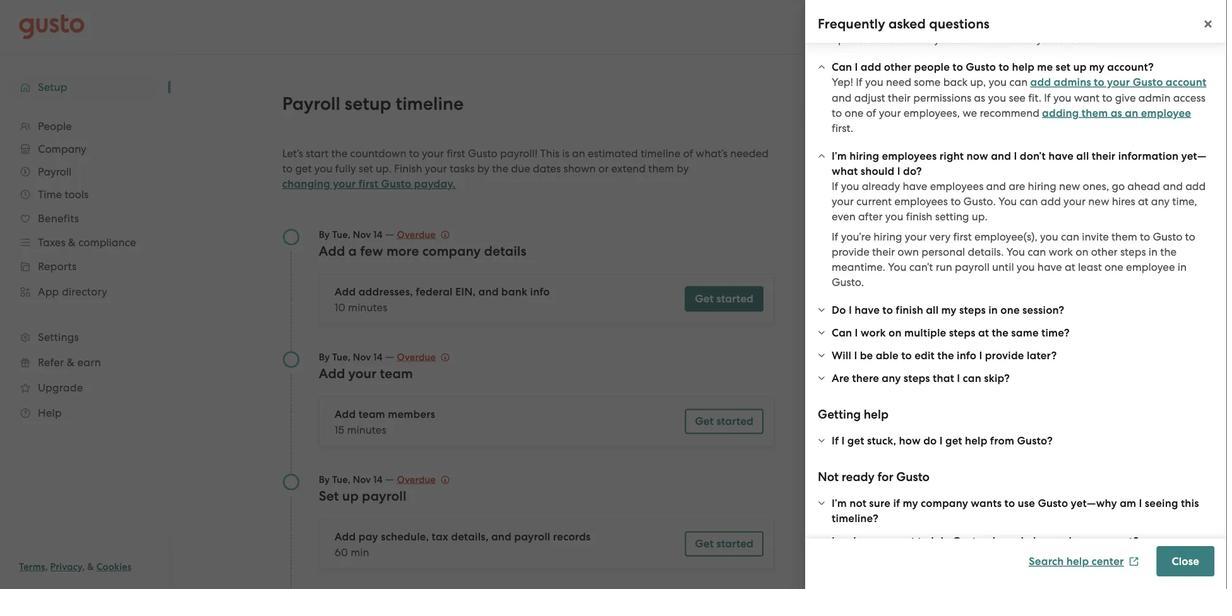 Task type: vqa. For each thing, say whether or not it's contained in the screenshot.
/
no



Task type: locate. For each thing, give the bounding box(es) containing it.
0 vertical spatial set
[[1056, 60, 1071, 73]]

employees up do? at the top of page
[[882, 149, 937, 162]]

them for own
[[1112, 231, 1138, 243]]

nov for your
[[353, 352, 371, 363]]

2 vertical spatial them
[[1112, 231, 1138, 243]]

1 vertical spatial all
[[927, 304, 939, 317]]

2 get started button from the top
[[685, 409, 764, 434]]

addresses,
[[359, 286, 413, 299]]

and right 'ein,'
[[479, 286, 499, 299]]

—
[[385, 228, 395, 240], [385, 350, 395, 363], [385, 473, 395, 486]]

1 vertical spatial get
[[695, 415, 714, 428]]

1 horizontal spatial provide
[[986, 349, 1025, 362]]

0 horizontal spatial new
[[1060, 180, 1081, 193]]

first up the tasks
[[447, 147, 466, 160]]

you for details.
[[1007, 246, 1026, 258]]

have left least
[[1038, 261, 1063, 274]]

people
[[915, 60, 950, 73]]

to left the use
[[1005, 497, 1016, 510]]

info inside "frequently asked questions" dialog
[[957, 349, 977, 362]]

by tue, nov 14 — for a
[[319, 228, 397, 240]]

1 overdue from the top
[[397, 229, 436, 240]]

employee inside if you're hiring your very first employee(s), you can invite them to gusto to provide their own personal details. you can work on other steps in the meantime. you can't run payroll until you have at least one employee in gusto.
[[1127, 261, 1176, 274]]

gusto up the finish your tasks by the due dates shown or extend them by changing your first gusto payday.
[[468, 147, 498, 160]]

2 vertical spatial my
[[903, 497, 919, 510]]

3 14 from the top
[[374, 474, 383, 486]]

i'm inside i'm not sure if my company wants to use gusto yet—why am i seeing this timeline?
[[832, 497, 847, 510]]

3 — from the top
[[385, 473, 395, 486]]

2 vertical spatial their
[[873, 246, 896, 258]]

nov for up
[[353, 474, 371, 486]]

steps down hires
[[1121, 246, 1147, 258]]

employees
[[882, 149, 937, 162], [931, 180, 984, 193], [895, 195, 949, 208]]

there
[[853, 372, 880, 385]]

other down automatically on the right top of page
[[885, 60, 912, 73]]

1 vertical spatial them
[[649, 162, 675, 175]]

i down update
[[855, 60, 859, 73]]

and up time,
[[1164, 180, 1184, 193]]

sure
[[870, 497, 891, 510]]

0 vertical spatial work
[[1049, 246, 1074, 258]]

ready up not
[[842, 470, 875, 485]]

one inside if you're hiring your very first employee(s), you can invite them to gusto to provide their own personal details. you can work on other steps in the meantime. you can't run payroll until you have at least one employee in gusto.
[[1105, 261, 1124, 274]]

their inside yep! if you need some back up, you can add admins to your gusto account and adjust their permissions as you see fit. if you want to give admin access to one of your employees, we recommend
[[888, 91, 911, 104]]

that
[[933, 372, 955, 385]]

can left skip?
[[963, 372, 982, 385]]

checklist right are
[[1030, 183, 1072, 195]]

3 by from the top
[[319, 474, 330, 486]]

account
[[1166, 76, 1207, 89]]

1 14 from the top
[[374, 229, 383, 240]]

due inside the finish your tasks by the due dates shown or extend them by changing your first gusto payday.
[[511, 162, 531, 175]]

payroll
[[956, 261, 990, 274], [362, 489, 407, 504], [515, 531, 551, 544]]

get inside download our handy checklist of everything you'll need to get set up for your first payroll.
[[1046, 198, 1063, 210]]

hiring inside i'm hiring employees right now and i don't have all their information yet— what should i do?
[[850, 149, 880, 162]]

your inside —the due dates on your timeline will update automatically based on the date you choose.
[[1117, 17, 1139, 30]]

some
[[915, 76, 941, 88]]

— up more
[[385, 228, 395, 240]]

3 tue, from the top
[[332, 474, 351, 486]]

first down countdown
[[359, 178, 379, 191]]

them down want
[[1082, 106, 1109, 119]]

in
[[1149, 246, 1158, 258], [1178, 261, 1187, 274], [989, 304, 999, 317]]

1 tue, from the top
[[332, 229, 351, 240]]

them inside if you're hiring your very first employee(s), you can invite them to gusto to provide their own personal details. you can work on other steps in the meantime. you can't run payroll until you have at least one employee in gusto.
[[1112, 231, 1138, 243]]

0 vertical spatial any
[[1152, 195, 1170, 208]]

download down setting
[[937, 233, 989, 246]]

up inside "frequently asked questions" dialog
[[1074, 60, 1087, 73]]

timeline right setup
[[396, 93, 464, 114]]

0 vertical spatial finish
[[907, 210, 933, 223]]

up for for
[[921, 213, 935, 226]]

overdue up set up payroll
[[397, 474, 436, 486]]

0 horizontal spatial of
[[684, 147, 694, 160]]

overdue up add a few more company details
[[397, 229, 436, 240]]

1 by from the top
[[319, 229, 330, 240]]

0 vertical spatial company
[[423, 243, 481, 259]]

choose.
[[1058, 33, 1096, 46]]

dates
[[1071, 17, 1099, 30], [533, 162, 561, 175]]

3 overdue button from the top
[[397, 472, 450, 488]]

3 get started button from the top
[[685, 532, 764, 557]]

gusto inside i'm not sure if my company wants to use gusto yet—why am i seeing this timeline?
[[1039, 497, 1069, 510]]

work
[[1049, 246, 1074, 258], [861, 326, 887, 339]]

first down "you'll"
[[978, 213, 997, 226]]

1 horizontal spatial other
[[1092, 246, 1118, 258]]

do
[[832, 304, 847, 317]]

tasks
[[450, 162, 475, 175]]

0 horizontal spatial due
[[511, 162, 531, 175]]

can inside if you already have employees and are hiring new ones, go ahead and add your current employees to gusto. you can add your new hires at any time, even after you finish setting up.
[[1020, 195, 1039, 208]]

of left go
[[1074, 183, 1084, 195]]

first inside let's start the countdown to your first gusto payroll! this is an estimated                     timeline of what's needed to get you fully set up.
[[447, 147, 466, 160]]

you down 'employee(s),'
[[1007, 246, 1026, 258]]

can i add other people to gusto to help me set up my account?
[[832, 60, 1155, 73]]

1 vertical spatial i'm
[[832, 497, 847, 510]]

need up the payroll.
[[1005, 198, 1031, 210]]

all up multiple at bottom right
[[927, 304, 939, 317]]

14 up the add your team
[[374, 352, 383, 363]]

overdue button up members
[[397, 350, 450, 365]]

i'm for i'm hiring employees right now and i don't have all their information yet— what should i do?
[[832, 149, 847, 162]]

steps
[[1121, 246, 1147, 258], [960, 304, 986, 317], [950, 326, 976, 339], [904, 372, 931, 385]]

get started for payroll
[[695, 538, 754, 551]]

— for few
[[385, 228, 395, 240]]

seeing
[[1146, 497, 1179, 510]]

1 vertical spatial up.
[[972, 210, 988, 223]]

and
[[832, 91, 852, 104], [992, 149, 1012, 162], [987, 180, 1007, 193], [1164, 180, 1184, 193], [479, 286, 499, 299], [492, 531, 512, 544]]

as inside yep! if you need some back up, you can add admins to your gusto account and adjust their permissions as you see fit. if you want to give admin access to one of your employees, we recommend
[[975, 91, 986, 104]]

by tue, nov 14 — up set up payroll
[[319, 473, 397, 486]]

get started button
[[685, 287, 764, 312], [685, 409, 764, 434], [685, 532, 764, 557]]

app directory
[[38, 286, 107, 298]]

1 vertical spatial as
[[1111, 106, 1123, 119]]

current
[[857, 195, 892, 208]]

to inside i'm not sure if my company wants to use gusto yet—why am i seeing this timeline?
[[1005, 497, 1016, 510]]

1 vertical spatial set
[[359, 162, 373, 175]]

not ready for gusto
[[818, 470, 930, 485]]

2 vertical spatial set
[[1065, 198, 1080, 210]]

checklist inside download our handy checklist of everything you'll need to get set up for your first payroll.
[[1030, 183, 1072, 195]]

2 horizontal spatial at
[[1139, 195, 1149, 208]]

0 vertical spatial employee
[[1142, 106, 1192, 119]]

for inside download our handy checklist of everything you'll need to get set up for your first payroll.
[[937, 213, 951, 226]]

gusto up the up,
[[966, 60, 997, 73]]

at left same
[[979, 326, 990, 339]]

info
[[531, 286, 550, 299], [957, 349, 977, 362]]

checklist down the payroll.
[[992, 233, 1036, 246]]

0 horizontal spatial ready
[[842, 470, 875, 485]]

1 by tue, nov 14 — from the top
[[319, 228, 397, 240]]

the down payroll!
[[492, 162, 509, 175]]

use
[[1018, 497, 1036, 510]]

0 horizontal spatial ,
[[45, 562, 48, 573]]

0 vertical spatial at
[[1139, 195, 1149, 208]]

one up first.
[[845, 106, 864, 119]]

2 vertical spatial up
[[342, 489, 359, 504]]

1 horizontal spatial company
[[921, 497, 969, 510]]

your down ones,
[[1064, 195, 1086, 208]]

get inside let's start the countdown to your first gusto payroll! this is an estimated                     timeline of what's needed to get you fully set up.
[[295, 162, 312, 175]]

0 vertical spatial nov
[[353, 229, 371, 240]]

employees down do? at the top of page
[[895, 195, 949, 208]]

employee(s),
[[975, 231, 1038, 243]]

get for add your team
[[695, 415, 714, 428]]

get started button for set up payroll
[[685, 532, 764, 557]]

provide down you're
[[832, 246, 870, 258]]

need inside yep! if you need some back up, you can add admins to your gusto account and adjust their permissions as you see fit. if you want to give admin access to one of your employees, we recommend
[[887, 76, 912, 88]]

all inside i'm hiring employees right now and i don't have all their information yet— what should i do?
[[1077, 149, 1090, 162]]

dates inside the finish your tasks by the due dates shown or extend them by changing your first gusto payday.
[[533, 162, 561, 175]]

set inside download our handy checklist of everything you'll need to get set up for your first payroll.
[[1065, 198, 1080, 210]]

due
[[1049, 17, 1068, 30], [511, 162, 531, 175]]

employees,
[[904, 106, 961, 119]]

3 overdue from the top
[[397, 474, 436, 486]]

privacy
[[50, 562, 82, 573]]

finish
[[394, 162, 423, 175]]

0 horizontal spatial up.
[[376, 162, 392, 175]]

2 14 from the top
[[374, 352, 383, 363]]

2 nov from the top
[[353, 352, 371, 363]]

employees up everything
[[931, 180, 984, 193]]

0 vertical spatial as
[[975, 91, 986, 104]]

gusto right the use
[[1039, 497, 1069, 510]]

1 vertical spatial overdue button
[[397, 350, 450, 365]]

recommend
[[980, 106, 1040, 119]]

employee
[[1142, 106, 1192, 119], [1127, 261, 1176, 274]]

1 vertical spatial nov
[[353, 352, 371, 363]]

information
[[1119, 149, 1179, 162]]

overdue button for team
[[397, 350, 450, 365]]

get started for team
[[695, 415, 754, 428]]

for inside "frequently asked questions" dialog
[[878, 470, 894, 485]]

1 , from the left
[[45, 562, 48, 573]]

1 horizontal spatial all
[[1077, 149, 1090, 162]]

1 horizontal spatial payroll
[[515, 531, 551, 544]]

2 can from the top
[[832, 326, 853, 339]]

2 — from the top
[[385, 350, 395, 363]]

add inside add team members 15 minutes
[[335, 408, 356, 421]]

0 vertical spatial in
[[1149, 246, 1158, 258]]

0 vertical spatial i'm
[[832, 149, 847, 162]]

my inside i'm not sure if my company wants to use gusto yet—why am i seeing this timeline?
[[903, 497, 919, 510]]

60
[[335, 546, 348, 559]]

0 horizontal spatial as
[[975, 91, 986, 104]]

by tue, nov 14 — up a
[[319, 228, 397, 240]]

1 get started button from the top
[[685, 287, 764, 312]]

2 vertical spatial —
[[385, 473, 395, 486]]

0 horizontal spatial for
[[878, 470, 894, 485]]

you inside if you already have employees and are hiring new ones, go ahead and add your current employees to gusto. you can add your new hires at any time, even after you finish setting up.
[[999, 195, 1018, 208]]

team up members
[[380, 366, 413, 382]]

their left own
[[873, 246, 896, 258]]

1 vertical spatial of
[[684, 147, 694, 160]]

0 vertical spatial hiring
[[850, 149, 880, 162]]

payroll
[[282, 93, 341, 114]]

until
[[993, 261, 1015, 274]]

you up recommend
[[989, 91, 1007, 104]]

set for download our handy checklist of everything you'll need to get set up for your first payroll.
[[1065, 198, 1080, 210]]

able
[[876, 349, 899, 362]]

3 started from the top
[[717, 538, 754, 551]]

1 overdue button from the top
[[397, 227, 450, 242]]

my up add admins to your gusto account link
[[1090, 60, 1105, 73]]

set inside "frequently asked questions" dialog
[[1056, 60, 1071, 73]]

2 overdue button from the top
[[397, 350, 450, 365]]

nov for a
[[353, 229, 371, 240]]

gusto down finish
[[381, 178, 412, 191]]

tue, for your
[[332, 352, 351, 363]]

by right extend at the top of the page
[[677, 162, 689, 175]]

add inside add addresses, federal ein, and bank info 10 minutes
[[335, 286, 356, 299]]

to left edit on the right
[[902, 349, 913, 362]]

2 by tue, nov 14 — from the top
[[319, 350, 397, 363]]

an inside adding them as an employee first.
[[1126, 106, 1139, 119]]

0 horizontal spatial gusto.
[[832, 276, 865, 289]]

1 vertical spatial work
[[861, 326, 887, 339]]

personal
[[922, 246, 966, 258]]

— for payroll
[[385, 473, 395, 486]]

overdue button for payroll
[[397, 472, 450, 488]]

2 overdue from the top
[[397, 352, 436, 363]]

you up adding
[[1054, 91, 1072, 104]]

1 vertical spatial need
[[1005, 198, 1031, 210]]

0 vertical spatial started
[[717, 293, 754, 306]]

2 get started from the top
[[695, 415, 754, 428]]

0 horizontal spatial them
[[649, 162, 675, 175]]

0 horizontal spatial in
[[989, 304, 999, 317]]

their right adjust
[[888, 91, 911, 104]]

info right 'bank'
[[531, 286, 550, 299]]

you inside —the due dates on your timeline will update automatically based on the date you choose.
[[1037, 33, 1056, 46]]

0 vertical spatial up
[[1074, 60, 1087, 73]]

2 vertical spatial 14
[[374, 474, 383, 486]]

we
[[963, 106, 978, 119]]

3 by tue, nov 14 — from the top
[[319, 473, 397, 486]]

any down able
[[882, 372, 902, 385]]

due down payroll!
[[511, 162, 531, 175]]

1 vertical spatial due
[[511, 162, 531, 175]]

if down what
[[832, 180, 839, 193]]

i right do at the right of the page
[[849, 304, 852, 317]]

new down ones,
[[1089, 195, 1110, 208]]

get for set up payroll
[[695, 538, 714, 551]]

tue, for up
[[332, 474, 351, 486]]

0 horizontal spatial an
[[572, 147, 586, 160]]

if inside if you already have employees and are hiring new ones, go ahead and add your current employees to gusto. you can add your new hires at any time, even after you finish setting up.
[[832, 180, 839, 193]]

0 vertical spatial new
[[1060, 180, 1081, 193]]

0 vertical spatial need
[[887, 76, 912, 88]]

overdue button up add a few more company details
[[397, 227, 450, 242]]

finish up very
[[907, 210, 933, 223]]

can up yep!
[[832, 60, 853, 73]]

set for can i add other people to gusto to help me set up my account?
[[1056, 60, 1071, 73]]

1 vertical spatial one
[[1105, 261, 1124, 274]]

close
[[1173, 555, 1200, 568]]

own
[[898, 246, 920, 258]]

2 i'm from the top
[[832, 497, 847, 510]]

by
[[319, 229, 330, 240], [319, 352, 330, 363], [319, 474, 330, 486]]

due up choose.
[[1049, 17, 1068, 30]]

2 vertical spatial nov
[[353, 474, 371, 486]]

2 started from the top
[[717, 415, 754, 428]]

have inside if you're hiring your very first employee(s), you can invite them to gusto to provide their own personal details. you can work on other steps in the meantime. you can't run payroll until you have at least one employee in gusto.
[[1038, 261, 1063, 274]]

their inside i'm hiring employees right now and i don't have all their information yet— what should i do?
[[1092, 149, 1116, 162]]

3 get started from the top
[[695, 538, 754, 551]]

list
[[0, 115, 171, 426]]

by tue, nov 14 — up the add your team
[[319, 350, 397, 363]]

help
[[1013, 60, 1035, 73], [864, 408, 889, 422], [966, 434, 988, 447], [1067, 555, 1090, 568]]

0 vertical spatial due
[[1049, 17, 1068, 30]]

frequently asked questions dialog
[[806, 0, 1228, 590]]

up. up download checklist link
[[972, 210, 988, 223]]

2 vertical spatial overdue button
[[397, 472, 450, 488]]

0 vertical spatial timeline
[[1142, 17, 1182, 30]]

payroll!
[[500, 147, 538, 160]]

right
[[940, 149, 965, 162]]

yep!
[[832, 76, 854, 88]]

2 horizontal spatial of
[[1074, 183, 1084, 195]]

i down "can i work on multiple steps at the same time?"
[[980, 349, 983, 362]]

estimated
[[588, 147, 638, 160]]

as inside adding them as an employee first.
[[1111, 106, 1123, 119]]

an right "is"
[[572, 147, 586, 160]]

team inside add team members 15 minutes
[[359, 408, 386, 421]]

minutes inside add addresses, federal ein, and bank info 10 minutes
[[348, 301, 388, 314]]

can for can i add other people to gusto to help me set up my account?
[[832, 60, 853, 73]]

you'll
[[977, 198, 1003, 210]]

and inside i'm hiring employees right now and i don't have all their information yet— what should i do?
[[992, 149, 1012, 162]]

wants
[[972, 497, 1002, 510]]

update
[[832, 33, 869, 46]]

i'm up what
[[832, 149, 847, 162]]

i'm not sure if my company wants to use gusto yet—why am i seeing this timeline?
[[832, 497, 1200, 525]]

if for stuck,
[[832, 434, 839, 447]]

to inside if you already have employees and are hiring new ones, go ahead and add your current employees to gusto. you can add your new hires at any time, even after you finish setting up.
[[951, 195, 961, 208]]

this
[[541, 147, 560, 160]]

0 vertical spatial can
[[832, 60, 853, 73]]

setup
[[38, 81, 67, 94]]

all
[[1077, 149, 1090, 162], [927, 304, 939, 317]]

2 get from the top
[[695, 415, 714, 428]]

help left from
[[966, 434, 988, 447]]

1 vertical spatial other
[[1092, 246, 1118, 258]]

nov up a
[[353, 229, 371, 240]]

1 horizontal spatial for
[[937, 213, 951, 226]]

hiring right are
[[1029, 180, 1057, 193]]

1 horizontal spatial dates
[[1071, 17, 1099, 30]]

i
[[855, 60, 859, 73], [1015, 149, 1018, 162], [898, 165, 901, 178], [849, 304, 852, 317], [855, 326, 859, 339], [855, 349, 858, 362], [980, 349, 983, 362], [958, 372, 961, 385], [842, 434, 845, 447], [940, 434, 943, 447], [1140, 497, 1143, 510]]

0 vertical spatial tue,
[[332, 229, 351, 240]]

if down 'getting'
[[832, 434, 839, 447]]

their up ones,
[[1092, 149, 1116, 162]]

0 vertical spatial one
[[845, 106, 864, 119]]

based
[[943, 33, 974, 46]]

gusto. up setting
[[964, 195, 996, 208]]

2 by from the top
[[319, 352, 330, 363]]

settings
[[38, 331, 79, 344]]

finish inside if you already have employees and are hiring new ones, go ahead and add your current employees to gusto. you can add your new hires at any time, even after you finish setting up.
[[907, 210, 933, 223]]

2 vertical spatial hiring
[[874, 231, 903, 243]]

the inside let's start the countdown to your first gusto payroll! this is an estimated                     timeline of what's needed to get you fully set up.
[[331, 147, 348, 160]]

fully
[[335, 162, 356, 175]]

1 vertical spatial payroll
[[362, 489, 407, 504]]

,
[[45, 562, 48, 573], [82, 562, 85, 573]]

download inside download our handy checklist of everything you'll need to get set up for your first payroll.
[[921, 183, 973, 195]]

you
[[1037, 33, 1056, 46], [866, 76, 884, 88], [989, 76, 1007, 88], [989, 91, 1007, 104], [1054, 91, 1072, 104], [315, 162, 333, 175], [842, 180, 860, 193], [886, 210, 904, 223], [1041, 231, 1059, 243], [1017, 261, 1036, 274]]

0 horizontal spatial all
[[927, 304, 939, 317]]

frequently
[[818, 16, 886, 32]]

minutes down "addresses,"
[[348, 301, 388, 314]]

have inside if you already have employees and are hiring new ones, go ahead and add your current employees to gusto. you can add your new hires at any time, even after you finish setting up.
[[903, 180, 928, 193]]

on right 'based'
[[977, 33, 990, 46]]

3 get from the top
[[695, 538, 714, 551]]

1 — from the top
[[385, 228, 395, 240]]

up inside download our handy checklist of everything you'll need to get set up for your first payroll.
[[921, 213, 935, 226]]

started for set up payroll
[[717, 538, 754, 551]]

2 tue, from the top
[[332, 352, 351, 363]]

can i work on multiple steps at the same time?
[[832, 326, 1070, 339]]

company left wants
[[921, 497, 969, 510]]

0 horizontal spatial by
[[478, 162, 490, 175]]

set right me
[[1056, 60, 1071, 73]]

adding them as an employee link
[[1043, 106, 1192, 119]]

them inside adding them as an employee first.
[[1082, 106, 1109, 119]]

1 vertical spatial their
[[1092, 149, 1116, 162]]

on up able
[[889, 326, 902, 339]]

1 vertical spatial hiring
[[1029, 180, 1057, 193]]

ones,
[[1083, 180, 1110, 193]]

0 vertical spatial team
[[380, 366, 413, 382]]

are there any steps that i can skip?
[[832, 372, 1011, 385]]

0 vertical spatial checklist
[[1030, 183, 1072, 195]]

at down ahead
[[1139, 195, 1149, 208]]

questions
[[930, 16, 990, 32]]

you for gusto.
[[999, 195, 1018, 208]]

can up see
[[1010, 76, 1028, 88]]

add for add your team
[[319, 366, 345, 382]]

employees inside i'm hiring employees right now and i don't have all their information yet— what should i do?
[[882, 149, 937, 162]]

1 vertical spatial ready
[[842, 470, 875, 485]]

2 vertical spatial by
[[319, 474, 330, 486]]

1 can from the top
[[832, 60, 853, 73]]

later?
[[1027, 349, 1058, 362]]

hiring inside if you already have employees and are hiring new ones, go ahead and add your current employees to gusto. you can add your new hires at any time, even after you finish setting up.
[[1029, 180, 1057, 193]]

3 nov from the top
[[353, 474, 371, 486]]

will
[[1184, 17, 1201, 30]]

will i be able to edit the info i provide later?
[[832, 349, 1058, 362]]

add inside add pay schedule, tax details, and payroll records 60 min
[[335, 531, 356, 544]]

add inside yep! if you need some back up, you can add admins to your gusto account and adjust their permissions as you see fit. if you want to give admin access to one of your employees, we recommend
[[1031, 76, 1052, 89]]

the left date
[[992, 33, 1009, 46]]

gusto.
[[964, 195, 996, 208], [832, 276, 865, 289]]

download for download checklist
[[937, 233, 989, 246]]

0 horizontal spatial dates
[[533, 162, 561, 175]]

to down let's
[[282, 162, 293, 175]]

do?
[[904, 165, 923, 178]]

1 nov from the top
[[353, 229, 371, 240]]

& inside 'link'
[[67, 356, 75, 369]]

i'm inside i'm hiring employees right now and i don't have all their information yet— what should i do?
[[832, 149, 847, 162]]

0 vertical spatial up.
[[376, 162, 392, 175]]

1 vertical spatial employee
[[1127, 261, 1176, 274]]

2 vertical spatial one
[[1001, 304, 1021, 317]]

other down invite
[[1092, 246, 1118, 258]]

2 vertical spatial you
[[889, 261, 907, 274]]

2 horizontal spatial up
[[1074, 60, 1087, 73]]

2 vertical spatial get started button
[[685, 532, 764, 557]]

you down own
[[889, 261, 907, 274]]

them inside the finish your tasks by the due dates shown or extend them by changing your first gusto payday.
[[649, 162, 675, 175]]

more
[[387, 243, 419, 259]]

download our handy checklist of everything you'll need to get set up for your first payroll.
[[921, 183, 1084, 226]]

if inside if you're hiring your very first employee(s), you can invite them to gusto to provide their own personal details. you can work on other steps in the meantime. you can't run payroll until you have at least one employee in gusto.
[[832, 231, 839, 243]]

1 vertical spatial gusto.
[[832, 276, 865, 289]]

gusto inside if you're hiring your very first employee(s), you can invite them to gusto to provide their own personal details. you can work on other steps in the meantime. you can't run payroll until you have at least one employee in gusto.
[[1154, 231, 1183, 243]]

1 horizontal spatial need
[[1005, 198, 1031, 210]]

download for download our handy checklist of everything you'll need to get set up for your first payroll.
[[921, 183, 973, 195]]

ahead
[[1128, 180, 1161, 193]]

them for payday.
[[649, 162, 675, 175]]

0 vertical spatial get
[[695, 293, 714, 306]]

2 vertical spatial overdue
[[397, 474, 436, 486]]

you right after at the right of the page
[[886, 210, 904, 223]]

will
[[832, 349, 852, 362]]

1 vertical spatial started
[[717, 415, 754, 428]]

can left invite
[[1062, 231, 1080, 243]]

get started
[[695, 293, 754, 306], [695, 415, 754, 428], [695, 538, 754, 551]]

0 vertical spatial info
[[531, 286, 550, 299]]

company inside i'm not sure if my company wants to use gusto yet—why am i seeing this timeline?
[[921, 497, 969, 510]]

are
[[832, 372, 850, 385]]

of inside download our handy checklist of everything you'll need to get set up for your first payroll.
[[1074, 183, 1084, 195]]

2 horizontal spatial my
[[1090, 60, 1105, 73]]

timeline inside —the due dates on your timeline will update automatically based on the date you choose.
[[1142, 17, 1182, 30]]

details
[[484, 243, 527, 259]]

ready inside "frequently asked questions" dialog
[[842, 470, 875, 485]]

1 horizontal spatial an
[[1126, 106, 1139, 119]]

1 vertical spatial in
[[1178, 261, 1187, 274]]

1 vertical spatial can
[[832, 326, 853, 339]]

1 vertical spatial tue,
[[332, 352, 351, 363]]

i'm left not
[[832, 497, 847, 510]]

nov up set up payroll
[[353, 474, 371, 486]]

gusto inside the finish your tasks by the due dates shown or extend them by changing your first gusto payday.
[[381, 178, 412, 191]]

by for add a few more company details
[[319, 229, 330, 240]]

one inside yep! if you need some back up, you can add admins to your gusto account and adjust their permissions as you see fit. if you want to give admin access to one of your employees, we recommend
[[845, 106, 864, 119]]

need inside download our handy checklist of everything you'll need to get set up for your first payroll.
[[1005, 198, 1031, 210]]

2 vertical spatial get
[[695, 538, 714, 551]]

add down me
[[1031, 76, 1052, 89]]

can for can i work on multiple steps at the same time?
[[832, 326, 853, 339]]

1 vertical spatial info
[[957, 349, 977, 362]]

add up adjust
[[861, 60, 882, 73]]

if for your
[[832, 231, 839, 243]]

and inside add addresses, federal ein, and bank info 10 minutes
[[479, 286, 499, 299]]

have right do at the right of the page
[[855, 304, 880, 317]]

1 i'm from the top
[[832, 149, 847, 162]]

employee inside adding them as an employee first.
[[1142, 106, 1192, 119]]



Task type: describe. For each thing, give the bounding box(es) containing it.
can inside yep! if you need some back up, you can add admins to your gusto account and adjust their permissions as you see fit. if you want to give admin access to one of your employees, we recommend
[[1010, 76, 1028, 88]]

help up stuck,
[[864, 408, 889, 422]]

14 for team
[[374, 352, 383, 363]]

to up finish
[[409, 147, 420, 160]]

stuck,
[[868, 434, 897, 447]]

an inside let's start the countdown to your first gusto payroll! this is an estimated                     timeline of what's needed to get you fully set up.
[[572, 147, 586, 160]]

2 by from the left
[[677, 162, 689, 175]]

terms , privacy , & cookies
[[19, 562, 132, 573]]

at inside if you already have employees and are hiring new ones, go ahead and add your current employees to gusto. you can add your new hires at any time, even after you finish setting up.
[[1139, 195, 1149, 208]]

skip?
[[985, 372, 1011, 385]]

you inside let's start the countdown to your first gusto payroll! this is an estimated                     timeline of what's needed to get you fully set up.
[[315, 162, 333, 175]]

overdue for team
[[397, 352, 436, 363]]

give
[[1116, 91, 1137, 104]]

i left don't
[[1015, 149, 1018, 162]]

i right do
[[940, 434, 943, 447]]

details,
[[451, 531, 489, 544]]

from
[[991, 434, 1015, 447]]

—the
[[1021, 17, 1047, 30]]

add your team
[[319, 366, 413, 382]]

i right that
[[958, 372, 961, 385]]

gusto. inside if you're hiring your very first employee(s), you can invite them to gusto to provide their own personal details. you can work on other steps in the meantime. you can't run payroll until you have at least one employee in gusto.
[[832, 276, 865, 289]]

schedule,
[[381, 531, 429, 544]]

overdue button for few
[[397, 227, 450, 242]]

gusto navigation element
[[0, 54, 171, 446]]

1 vertical spatial &
[[87, 562, 94, 573]]

the left same
[[992, 326, 1009, 339]]

add for add a few more company details
[[319, 243, 345, 259]]

to up see
[[999, 60, 1010, 73]]

1 vertical spatial any
[[882, 372, 902, 385]]

automatically
[[872, 33, 941, 46]]

up. inside if you already have employees and are hiring new ones, go ahead and add your current employees to gusto. you can add your new hires at any time, even after you finish setting up.
[[972, 210, 988, 223]]

first inside the finish your tasks by the due dates shown or extend them by changing your first gusto payday.
[[359, 178, 379, 191]]

everything
[[921, 198, 974, 210]]

terms link
[[19, 562, 45, 573]]

to right invite
[[1141, 231, 1151, 243]]

by tue, nov 14 — for up
[[319, 473, 397, 486]]

add up time,
[[1186, 180, 1207, 193]]

meantime.
[[832, 261, 886, 274]]

refer & earn link
[[13, 351, 158, 374]]

tax
[[432, 531, 449, 544]]

few
[[360, 243, 383, 259]]

i'm for i'm not sure if my company wants to use gusto yet—why am i seeing this timeline?
[[832, 497, 847, 510]]

dates inside —the due dates on your timeline will update automatically based on the date you choose.
[[1071, 17, 1099, 30]]

run
[[936, 261, 953, 274]]

1 vertical spatial employees
[[931, 180, 984, 193]]

to up want
[[1095, 76, 1105, 89]]

gusto up if
[[897, 470, 930, 485]]

your inside if you're hiring your very first employee(s), you can invite them to gusto to provide their own personal details. you can work on other steps in the meantime. you can't run payroll until you have at least one employee in gusto.
[[905, 231, 927, 243]]

i left do? at the top of page
[[898, 165, 901, 178]]

overdue for few
[[397, 229, 436, 240]]

payroll inside add pay schedule, tax details, and payroll records 60 min
[[515, 531, 551, 544]]

min
[[351, 546, 369, 559]]

should
[[861, 165, 895, 178]]

2 horizontal spatial in
[[1178, 261, 1187, 274]]

1 horizontal spatial new
[[1089, 195, 1110, 208]]

0 horizontal spatial company
[[423, 243, 481, 259]]

14 for payroll
[[374, 474, 383, 486]]

if for have
[[832, 180, 839, 193]]

1 by from the left
[[478, 162, 490, 175]]

to up first.
[[832, 106, 843, 119]]

1 get from the top
[[695, 293, 714, 306]]

your inside let's start the countdown to your first gusto payroll! this is an estimated                     timeline of what's needed to get you fully set up.
[[422, 147, 444, 160]]

yep! if you need some back up, you can add admins to your gusto account and adjust their permissions as you see fit. if you want to give admin access to one of your employees, we recommend
[[832, 76, 1207, 119]]

cookies button
[[97, 560, 132, 575]]

at inside if you're hiring your very first employee(s), you can invite them to gusto to provide their own personal details. you can work on other steps in the meantime. you can't run payroll until you have at least one employee in gusto.
[[1065, 261, 1076, 274]]

help
[[38, 407, 62, 420]]

needed
[[731, 147, 769, 160]]

on up account?
[[1102, 17, 1115, 30]]

set inside let's start the countdown to your first gusto payroll! this is an estimated                     timeline of what's needed to get you fully set up.
[[359, 162, 373, 175]]

first.
[[832, 122, 854, 135]]

by tue, nov 14 — for your
[[319, 350, 397, 363]]

to up able
[[883, 304, 894, 317]]

tue, for a
[[332, 229, 351, 240]]

your down fully
[[333, 178, 356, 191]]

if right yep!
[[856, 76, 863, 88]]

add for add pay schedule, tax details, and payroll records 60 min
[[335, 531, 356, 544]]

your up give
[[1108, 76, 1131, 89]]

of inside let's start the countdown to your first gusto payroll! this is an estimated                     timeline of what's needed to get you fully set up.
[[684, 147, 694, 160]]

session?
[[1023, 304, 1065, 317]]

you down the can i add other people to gusto to help me set up my account?
[[989, 76, 1007, 88]]

provide inside if you're hiring your very first employee(s), you can invite them to gusto to provide their own personal details. you can work on other steps in the meantime. you can't run payroll until you have at least one employee in gusto.
[[832, 246, 870, 258]]

if you're hiring your very first employee(s), you can invite them to gusto to provide their own personal details. you can work on other steps in the meantime. you can't run payroll until you have at least one employee in gusto.
[[832, 231, 1196, 289]]

to up back
[[953, 60, 964, 73]]

add admins to your gusto account link
[[1031, 76, 1207, 89]]

setup link
[[13, 76, 158, 99]]

overdue for payroll
[[397, 474, 436, 486]]

is
[[563, 147, 570, 160]]

have up our
[[970, 161, 998, 175]]

add for add team members 15 minutes
[[335, 408, 356, 421]]

any inside if you already have employees and are hiring new ones, go ahead and add your current employees to gusto. you can add your new hires at any time, even after you finish setting up.
[[1152, 195, 1170, 208]]

you're
[[842, 231, 872, 243]]

if
[[894, 497, 901, 510]]

changing your first gusto payday. button
[[282, 177, 456, 192]]

by for add your team
[[319, 352, 330, 363]]

your up even
[[832, 195, 854, 208]]

yet—why
[[1072, 497, 1118, 510]]

you down what
[[842, 180, 860, 193]]

started for add your team
[[717, 415, 754, 428]]

search
[[1029, 555, 1065, 568]]

time,
[[1173, 195, 1198, 208]]

i down 'getting'
[[842, 434, 845, 447]]

and up "you'll"
[[987, 180, 1007, 193]]

1 horizontal spatial my
[[942, 304, 957, 317]]

what
[[832, 165, 859, 178]]

payroll inside if you're hiring your very first employee(s), you can invite them to gusto to provide their own personal details. you can work on other steps in the meantime. you can't run payroll until you have at least one employee in gusto.
[[956, 261, 990, 274]]

0 vertical spatial other
[[885, 60, 912, 73]]

if i get stuck, how do i get help from gusto?
[[832, 434, 1053, 447]]

gusto. inside if you already have employees and are hiring new ones, go ahead and add your current employees to gusto. you can add your new hires at any time, even after you finish setting up.
[[964, 195, 996, 208]]

terms
[[19, 562, 45, 573]]

pay
[[359, 531, 379, 544]]

your down adjust
[[879, 106, 902, 119]]

steps up "can i work on multiple steps at the same time?"
[[960, 304, 986, 317]]

hiring inside if you're hiring your very first employee(s), you can invite them to gusto to provide their own personal details. you can work on other steps in the meantime. you can't run payroll until you have at least one employee in gusto.
[[874, 231, 903, 243]]

1 vertical spatial finish
[[896, 304, 924, 317]]

minutes inside add team members 15 minutes
[[347, 424, 387, 436]]

now
[[967, 149, 989, 162]]

changing
[[282, 178, 330, 191]]

1 vertical spatial checklist
[[992, 233, 1036, 246]]

even
[[832, 210, 856, 223]]

benefits
[[38, 212, 79, 225]]

steps down edit on the right
[[904, 372, 931, 385]]

i inside i'm not sure if my company wants to use gusto yet—why am i seeing this timeline?
[[1140, 497, 1143, 510]]

your up add team members 15 minutes
[[349, 366, 377, 382]]

can't
[[910, 261, 934, 274]]

me
[[1038, 60, 1054, 73]]

faqs
[[1166, 96, 1192, 109]]

— for team
[[385, 350, 395, 363]]

time?
[[1042, 326, 1070, 339]]

or
[[599, 162, 609, 175]]

refer
[[38, 356, 64, 369]]

15
[[335, 424, 345, 436]]

adding them as an employee first.
[[832, 106, 1192, 135]]

adding
[[1043, 106, 1080, 119]]

adjust
[[855, 91, 886, 104]]

help link
[[13, 402, 158, 425]]

by for set up payroll
[[319, 474, 330, 486]]

you up adjust
[[866, 76, 884, 88]]

the right edit on the right
[[938, 349, 955, 362]]

of inside yep! if you need some back up, you can add admins to your gusto account and adjust their permissions as you see fit. if you want to give admin access to one of your employees, we recommend
[[867, 106, 877, 119]]

getting
[[818, 408, 862, 422]]

ein,
[[456, 286, 476, 299]]

list containing benefits
[[0, 115, 171, 426]]

help left me
[[1013, 60, 1035, 73]]

1 started from the top
[[717, 293, 754, 306]]

yet—
[[1182, 149, 1207, 162]]

info inside add addresses, federal ein, and bank info 10 minutes
[[531, 286, 550, 299]]

1 vertical spatial provide
[[986, 349, 1025, 362]]

your up payday.
[[425, 162, 447, 175]]

set up payroll
[[319, 489, 407, 504]]

2 vertical spatial at
[[979, 326, 990, 339]]

to inside download our handy checklist of everything you'll need to get set up for your first payroll.
[[1033, 198, 1044, 210]]

permissions
[[914, 91, 972, 104]]

get started button for add your team
[[685, 409, 764, 434]]

gusto inside let's start the countdown to your first gusto payroll! this is an estimated                     timeline of what's needed to get you fully set up.
[[468, 147, 498, 160]]

2 , from the left
[[82, 562, 85, 573]]

not
[[850, 497, 867, 510]]

app
[[38, 286, 59, 298]]

steps inside if you're hiring your very first employee(s), you can invite them to gusto to provide their own personal details. you can work on other steps in the meantime. you can't run payroll until you have at least one employee in gusto.
[[1121, 246, 1147, 258]]

due inside —the due dates on your timeline will update automatically based on the date you choose.
[[1049, 17, 1068, 30]]

countdown
[[350, 147, 407, 160]]

the inside if you're hiring your very first employee(s), you can invite them to gusto to provide their own personal details. you can work on other steps in the meantime. you can't run payroll until you have at least one employee in gusto.
[[1161, 246, 1177, 258]]

multiple
[[905, 326, 947, 339]]

can down 'employee(s),'
[[1028, 246, 1047, 258]]

app directory link
[[13, 281, 158, 303]]

add for add addresses, federal ein, and bank info 10 minutes
[[335, 286, 356, 299]]

0 horizontal spatial up
[[342, 489, 359, 504]]

after
[[859, 210, 883, 223]]

1 horizontal spatial ready
[[1001, 161, 1034, 175]]

invite
[[1083, 231, 1110, 243]]

0 vertical spatial my
[[1090, 60, 1105, 73]]

the inside —the due dates on your timeline will update automatically based on the date you choose.
[[992, 33, 1009, 46]]

add team members 15 minutes
[[335, 408, 436, 436]]

to right what
[[956, 161, 967, 175]]

to up adding them as an employee link
[[1103, 91, 1113, 104]]

14 for few
[[374, 229, 383, 240]]

home image
[[19, 14, 85, 39]]

upgrade
[[38, 382, 83, 394]]

already
[[862, 180, 901, 193]]

and inside add pay schedule, tax details, and payroll records 60 min
[[492, 531, 512, 544]]

gusto inside yep! if you need some back up, you can add admins to your gusto account and adjust their permissions as you see fit. if you want to give admin access to one of your employees, we recommend
[[1133, 76, 1164, 89]]

have inside i'm hiring employees right now and i don't have all their information yet— what should i do?
[[1049, 149, 1074, 162]]

1 horizontal spatial in
[[1149, 246, 1158, 258]]

on inside if you're hiring your very first employee(s), you can invite them to gusto to provide their own personal details. you can work on other steps in the meantime. you can't run payroll until you have at least one employee in gusto.
[[1076, 246, 1089, 258]]

a
[[349, 243, 357, 259]]

handy
[[995, 183, 1027, 195]]

2 vertical spatial employees
[[895, 195, 949, 208]]

help left center
[[1067, 555, 1090, 568]]

work inside if you're hiring your very first employee(s), you can invite them to gusto to provide their own personal details. you can work on other steps in the meantime. you can't run payroll until you have at least one employee in gusto.
[[1049, 246, 1074, 258]]

if you already have employees and are hiring new ones, go ahead and add your current employees to gusto. you can add your new hires at any time, even after you finish setting up.
[[832, 180, 1207, 223]]

timeline inside let's start the countdown to your first gusto payroll! this is an estimated                     timeline of what's needed to get you fully set up.
[[641, 147, 681, 160]]

steps down do i have to finish all my steps in one session?
[[950, 326, 976, 339]]

0 horizontal spatial timeline
[[396, 93, 464, 114]]

1 get started from the top
[[695, 293, 754, 306]]

up,
[[971, 76, 987, 88]]

first inside if you're hiring your very first employee(s), you can invite them to gusto to provide their own personal details. you can work on other steps in the meantime. you can't run payroll until you have at least one employee in gusto.
[[954, 231, 972, 243]]

0 horizontal spatial work
[[861, 326, 887, 339]]

up. inside let's start the countdown to your first gusto payroll! this is an estimated                     timeline of what's needed to get you fully set up.
[[376, 162, 392, 175]]

up for my
[[1074, 60, 1087, 73]]

if right fit.
[[1045, 91, 1051, 104]]

i left the be
[[855, 349, 858, 362]]

and inside yep! if you need some back up, you can add admins to your gusto account and adjust their permissions as you see fit. if you want to give admin access to one of your employees, we recommend
[[832, 91, 852, 104]]

account menu element
[[984, 0, 1209, 54]]

you right 'employee(s),'
[[1041, 231, 1059, 243]]

admin
[[1139, 91, 1171, 104]]

other inside if you're hiring your very first employee(s), you can invite them to gusto to provide their own personal details. you can work on other steps in the meantime. you can't run payroll until you have at least one employee in gusto.
[[1092, 246, 1118, 258]]

the inside the finish your tasks by the due dates shown or extend them by changing your first gusto payday.
[[492, 162, 509, 175]]

your inside download our handy checklist of everything you'll need to get set up for your first payroll.
[[954, 213, 976, 226]]

their inside if you're hiring your very first employee(s), you can invite them to gusto to provide their own personal details. you can work on other steps in the meantime. you can't run payroll until you have at least one employee in gusto.
[[873, 246, 896, 258]]

you right 'until'
[[1017, 261, 1036, 274]]

am
[[1121, 497, 1137, 510]]

what
[[921, 161, 953, 175]]

i up the there in the bottom right of the page
[[855, 326, 859, 339]]

are
[[1009, 180, 1026, 193]]

access
[[1174, 91, 1206, 104]]

let's start the countdown to your first gusto payroll! this is an estimated                     timeline of what's needed to get you fully set up.
[[282, 147, 769, 175]]

2 vertical spatial in
[[989, 304, 999, 317]]

add right handy
[[1041, 195, 1062, 208]]

first inside download our handy checklist of everything you'll need to get set up for your first payroll.
[[978, 213, 997, 226]]

what to have ready
[[921, 161, 1034, 175]]

to down time,
[[1186, 231, 1196, 243]]



